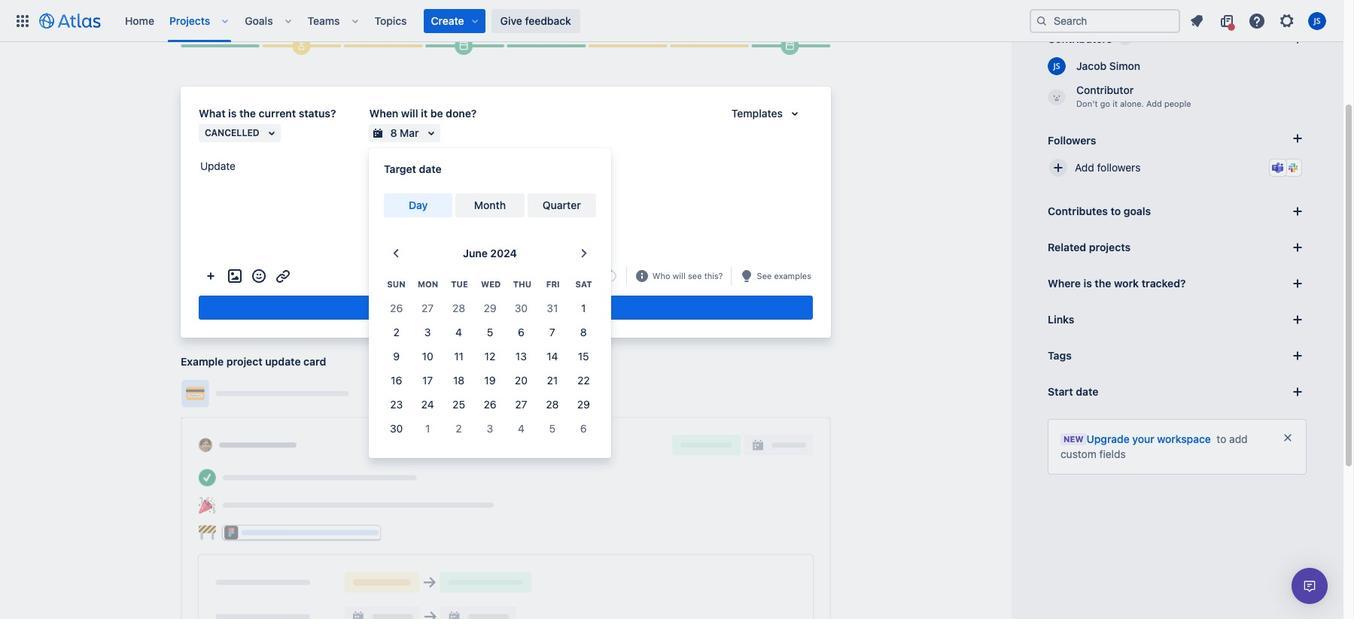 Task type: locate. For each thing, give the bounding box(es) containing it.
5 for the rightmost 5 button
[[550, 423, 556, 436]]

2 for the topmost "2" button
[[394, 326, 400, 339]]

0 horizontal spatial 6
[[518, 326, 525, 339]]

6 for topmost 6 button
[[518, 326, 525, 339]]

0 vertical spatial date
[[419, 163, 442, 175]]

insert link image
[[274, 267, 292, 286]]

2 vertical spatial 1
[[426, 423, 430, 436]]

don't
[[1077, 99, 1099, 108]]

4 button down 20 button
[[506, 417, 537, 442]]

2 for "2" button to the right
[[456, 423, 462, 436]]

5 up 12
[[487, 326, 494, 339]]

see examples button
[[756, 269, 813, 284]]

1 down 24 button on the left bottom of page
[[426, 423, 430, 436]]

3 button up 10 in the bottom left of the page
[[412, 321, 444, 345]]

row containing 9
[[381, 345, 600, 369]]

1 for the top 1 button
[[582, 302, 586, 315]]

0 horizontal spatial will
[[401, 107, 418, 120]]

27 button down mon
[[412, 297, 444, 321]]

0 vertical spatial 2
[[394, 326, 400, 339]]

3
[[425, 326, 431, 339], [487, 423, 494, 436]]

29
[[484, 302, 497, 315], [577, 399, 590, 411]]

will inside dropdown button
[[673, 271, 686, 281]]

1 vertical spatial 3
[[487, 423, 494, 436]]

1 button down 24
[[412, 417, 444, 442]]

1 vertical spatial the
[[1095, 277, 1112, 290]]

1 vertical spatial 28 button
[[537, 393, 568, 417]]

1 horizontal spatial 2
[[456, 423, 462, 436]]

0 horizontal spatial 26
[[390, 302, 403, 315]]

1 button down sat
[[568, 297, 600, 321]]

27 down 20 button
[[515, 399, 528, 411]]

add right alone.
[[1147, 99, 1163, 108]]

row containing sun
[[381, 272, 600, 297]]

0 horizontal spatial to
[[1111, 205, 1122, 218]]

1 vertical spatial 5 button
[[537, 417, 568, 442]]

examples
[[775, 271, 812, 281]]

10 button
[[412, 345, 444, 369]]

teams link
[[303, 9, 345, 33]]

the for current
[[240, 107, 256, 120]]

5 down 21 button on the bottom of the page
[[550, 423, 556, 436]]

templates
[[732, 107, 783, 120]]

26 button down the sun
[[381, 297, 412, 321]]

mar
[[400, 127, 419, 139]]

0 horizontal spatial 29
[[484, 302, 497, 315]]

0 vertical spatial 6
[[518, 326, 525, 339]]

9
[[393, 350, 400, 363]]

22
[[578, 375, 590, 387]]

6 button down 22 button
[[568, 417, 600, 442]]

will up mar
[[401, 107, 418, 120]]

0 vertical spatial 26
[[390, 302, 403, 315]]

project left "history"
[[227, 15, 263, 28]]

the left work
[[1095, 277, 1112, 290]]

6 down 22 button
[[581, 423, 587, 436]]

6 up 13
[[518, 326, 525, 339]]

0 vertical spatial 27
[[422, 302, 434, 315]]

0 vertical spatial 3
[[425, 326, 431, 339]]

13
[[516, 350, 527, 363]]

2 project from the top
[[227, 356, 263, 368]]

7 row from the top
[[381, 417, 600, 442]]

0 vertical spatial 27 button
[[412, 297, 444, 321]]

more actions image
[[202, 267, 220, 286]]

1 row from the top
[[381, 272, 600, 297]]

date right start
[[1076, 386, 1099, 398]]

0 vertical spatial will
[[401, 107, 418, 120]]

add follower image
[[1050, 159, 1068, 177]]

1 horizontal spatial 26 button
[[475, 393, 506, 417]]

is
[[228, 107, 237, 120], [1084, 277, 1093, 290]]

1 down the "search" field
[[1124, 33, 1128, 44]]

add
[[1147, 99, 1163, 108], [1076, 161, 1095, 174]]

8 up 15 at the left of the page
[[581, 326, 587, 339]]

0 horizontal spatial 27
[[422, 302, 434, 315]]

0 horizontal spatial the
[[240, 107, 256, 120]]

project for update
[[227, 356, 263, 368]]

1 vertical spatial 2
[[456, 423, 462, 436]]

1 vertical spatial date
[[1076, 386, 1099, 398]]

row down 25
[[381, 417, 600, 442]]

1 vertical spatial 26
[[484, 399, 497, 411]]

8 left mar
[[390, 127, 397, 139]]

0 vertical spatial the
[[240, 107, 256, 120]]

4 row from the top
[[381, 345, 600, 369]]

to left 'add'
[[1217, 433, 1227, 446]]

0 vertical spatial 1 button
[[568, 297, 600, 321]]

1 vertical spatial 4 button
[[506, 417, 537, 442]]

0 vertical spatial 26 button
[[381, 297, 412, 321]]

3 up 10 in the bottom left of the page
[[425, 326, 431, 339]]

29 down wed
[[484, 302, 497, 315]]

row up 12
[[381, 321, 600, 345]]

26 down 19 button
[[484, 399, 497, 411]]

who will see this?
[[653, 271, 723, 281]]

0 vertical spatial 29
[[484, 302, 497, 315]]

post button
[[199, 296, 813, 320]]

june
[[463, 247, 488, 260]]

project left update
[[227, 356, 263, 368]]

example for example project history
[[181, 15, 224, 28]]

21 button
[[537, 369, 568, 393]]

1 down sat
[[582, 302, 586, 315]]

1 vertical spatial add
[[1076, 161, 1095, 174]]

1 vertical spatial 1 button
[[412, 417, 444, 442]]

26 down the sun
[[390, 302, 403, 315]]

give feedback button
[[492, 9, 581, 33]]

1 horizontal spatial 30 button
[[506, 297, 537, 321]]

16 button
[[381, 369, 412, 393]]

0 vertical spatial 8
[[390, 127, 397, 139]]

1 horizontal spatial will
[[673, 271, 686, 281]]

will left see
[[673, 271, 686, 281]]

1 horizontal spatial 30
[[515, 302, 528, 315]]

row down 12
[[381, 369, 600, 393]]

1 vertical spatial 29
[[577, 399, 590, 411]]

add right add follower image
[[1076, 161, 1095, 174]]

28 button down 21
[[537, 393, 568, 417]]

30 down 23 button
[[390, 423, 403, 436]]

20 button
[[506, 369, 537, 393]]

6 row from the top
[[381, 393, 600, 417]]

when
[[369, 107, 399, 120]]

date right target
[[419, 163, 442, 175]]

4 button up the 11
[[444, 321, 475, 345]]

2 up 9
[[394, 326, 400, 339]]

29 button down 22
[[568, 393, 600, 417]]

8 inside popup button
[[390, 127, 397, 139]]

16
[[391, 375, 402, 387]]

0 horizontal spatial 30
[[390, 423, 403, 436]]

0 horizontal spatial 28
[[453, 302, 466, 315]]

27 button down 20
[[506, 393, 537, 417]]

1 horizontal spatial 6
[[581, 423, 587, 436]]

1 horizontal spatial 3 button
[[475, 417, 506, 442]]

1 horizontal spatial 8
[[581, 326, 587, 339]]

tue
[[451, 280, 468, 289]]

5 for top 5 button
[[487, 326, 494, 339]]

3 button
[[412, 321, 444, 345], [475, 417, 506, 442]]

it left be
[[421, 107, 428, 120]]

28 button down tue
[[444, 297, 475, 321]]

see examples
[[757, 271, 812, 281]]

2024
[[491, 247, 517, 260]]

1 horizontal spatial 5 button
[[537, 417, 568, 442]]

to inside to add custom fields
[[1217, 433, 1227, 446]]

2 button down 25
[[444, 417, 475, 442]]

0 horizontal spatial 1 button
[[412, 417, 444, 442]]

1 horizontal spatial 28
[[546, 399, 559, 411]]

30 button
[[506, 297, 537, 321], [381, 417, 412, 442]]

24
[[422, 399, 434, 411]]

13 button
[[506, 345, 537, 369]]

3 button down 19 button
[[475, 417, 506, 442]]

to left goals
[[1111, 205, 1122, 218]]

2 example from the top
[[181, 356, 224, 368]]

is for what
[[228, 107, 237, 120]]

row group
[[381, 297, 600, 442]]

banner
[[0, 0, 1344, 42]]

1 horizontal spatial 4
[[518, 423, 525, 436]]

0 horizontal spatial 26 button
[[381, 297, 412, 321]]

1 horizontal spatial 29 button
[[568, 393, 600, 417]]

2 down 25 button
[[456, 423, 462, 436]]

1 horizontal spatial it
[[1113, 99, 1118, 108]]

tracked?
[[1142, 277, 1187, 290]]

row
[[381, 272, 600, 297], [381, 297, 600, 321], [381, 321, 600, 345], [381, 345, 600, 369], [381, 369, 600, 393], [381, 393, 600, 417], [381, 417, 600, 442]]

2 horizontal spatial 1
[[1124, 33, 1128, 44]]

0 vertical spatial to
[[1111, 205, 1122, 218]]

0 horizontal spatial date
[[419, 163, 442, 175]]

1 horizontal spatial date
[[1076, 386, 1099, 398]]

0 horizontal spatial 3 button
[[412, 321, 444, 345]]

28
[[453, 302, 466, 315], [546, 399, 559, 411]]

18
[[453, 375, 465, 387]]

0 vertical spatial 30 button
[[506, 297, 537, 321]]

28 down 21 button on the bottom of the page
[[546, 399, 559, 411]]

30 button down thu
[[506, 297, 537, 321]]

add files, videos, or images image
[[226, 267, 244, 286]]

2 button up 9
[[381, 321, 412, 345]]

row up post
[[381, 272, 600, 297]]

row down wed
[[381, 297, 600, 321]]

row containing 30
[[381, 417, 600, 442]]

1 horizontal spatial to
[[1217, 433, 1227, 446]]

29 button
[[475, 297, 506, 321], [568, 393, 600, 417]]

30
[[515, 302, 528, 315], [390, 423, 403, 436]]

27 button
[[412, 297, 444, 321], [506, 393, 537, 417]]

1 vertical spatial 1
[[582, 302, 586, 315]]

home
[[125, 14, 154, 27]]

help image
[[1249, 12, 1267, 30]]

1 horizontal spatial 3
[[487, 423, 494, 436]]

row up the 19
[[381, 345, 600, 369]]

0 horizontal spatial 28 button
[[444, 297, 475, 321]]

close banner image
[[1283, 432, 1295, 444]]

this?
[[705, 271, 723, 281]]

slack logo showing nan channels are connected to this project image
[[1288, 162, 1300, 174]]

26
[[390, 302, 403, 315], [484, 399, 497, 411]]

18 button
[[444, 369, 475, 393]]

is up cancelled
[[228, 107, 237, 120]]

30 down thu
[[515, 302, 528, 315]]

0 vertical spatial 1
[[1124, 33, 1128, 44]]

2 row from the top
[[381, 297, 600, 321]]

4 down 20 button
[[518, 423, 525, 436]]

1 vertical spatial 5
[[550, 423, 556, 436]]

post
[[495, 301, 517, 314]]

upgrade
[[1087, 433, 1130, 446]]

0 vertical spatial 3 button
[[412, 321, 444, 345]]

0 horizontal spatial 30 button
[[381, 417, 412, 442]]

8
[[390, 127, 397, 139], [581, 326, 587, 339]]

1 vertical spatial example
[[181, 356, 224, 368]]

6 button up 13
[[506, 321, 537, 345]]

0 horizontal spatial 8
[[390, 127, 397, 139]]

thu
[[513, 280, 532, 289]]

30 button down 23
[[381, 417, 412, 442]]

project
[[227, 15, 263, 28], [227, 356, 263, 368]]

25
[[453, 399, 465, 411]]

teams
[[308, 14, 340, 27]]

history
[[265, 15, 301, 28]]

add inside contributor don't go it alone. add people
[[1147, 99, 1163, 108]]

1 vertical spatial 30
[[390, 423, 403, 436]]

1 horizontal spatial 5
[[550, 423, 556, 436]]

quarter button
[[528, 194, 597, 218]]

1 project from the top
[[227, 15, 263, 28]]

5 button down 21 button on the bottom of the page
[[537, 417, 568, 442]]

1 horizontal spatial add
[[1147, 99, 1163, 108]]

it right go
[[1113, 99, 1118, 108]]

is for where
[[1084, 277, 1093, 290]]

0 vertical spatial 5
[[487, 326, 494, 339]]

1 horizontal spatial 26
[[484, 399, 497, 411]]

1 vertical spatial 29 button
[[568, 393, 600, 417]]

0 vertical spatial 30
[[515, 302, 528, 315]]

start
[[1048, 386, 1074, 398]]

5 button
[[475, 321, 506, 345], [537, 417, 568, 442]]

june 2024 grid
[[381, 272, 600, 442]]

related projects
[[1048, 241, 1131, 254]]

1 horizontal spatial the
[[1095, 277, 1112, 290]]

1 vertical spatial 8
[[581, 326, 587, 339]]

27
[[422, 302, 434, 315], [515, 399, 528, 411]]

28 button
[[444, 297, 475, 321], [537, 393, 568, 417]]

4 up the 11
[[456, 326, 462, 339]]

30 for 30 button to the left
[[390, 423, 403, 436]]

the for work
[[1095, 277, 1112, 290]]

1 vertical spatial 4
[[518, 423, 525, 436]]

quarter
[[543, 199, 581, 212]]

topics
[[375, 14, 407, 27]]

5 row from the top
[[381, 369, 600, 393]]

28 down tue
[[453, 302, 466, 315]]

0 horizontal spatial 5 button
[[475, 321, 506, 345]]

29 down 22 button
[[577, 399, 590, 411]]

0 vertical spatial example
[[181, 15, 224, 28]]

who
[[653, 271, 671, 281]]

fields
[[1100, 448, 1127, 461]]

next month, july 2024 image
[[575, 245, 593, 263]]

1 horizontal spatial 1
[[582, 302, 586, 315]]

27 down mon
[[422, 302, 434, 315]]

3 down 19 button
[[487, 423, 494, 436]]

3 row from the top
[[381, 321, 600, 345]]

1
[[1124, 33, 1128, 44], [582, 302, 586, 315], [426, 423, 430, 436]]

0 horizontal spatial 29 button
[[475, 297, 506, 321]]

1 vertical spatial is
[[1084, 277, 1093, 290]]

29 button down wed
[[475, 297, 506, 321]]

5 button up 12
[[475, 321, 506, 345]]

related
[[1048, 241, 1087, 254]]

0 horizontal spatial 4 button
[[444, 321, 475, 345]]

mon
[[418, 280, 438, 289]]

row down the 19
[[381, 393, 600, 417]]

sun
[[387, 280, 406, 289]]

26 button
[[381, 297, 412, 321], [475, 393, 506, 417]]

0 horizontal spatial add
[[1076, 161, 1095, 174]]

1 example from the top
[[181, 15, 224, 28]]

23 button
[[381, 393, 412, 417]]

4 button
[[444, 321, 475, 345], [506, 417, 537, 442]]

is right where
[[1084, 277, 1093, 290]]

1 horizontal spatial 27
[[515, 399, 528, 411]]

day button
[[384, 194, 453, 218]]

8 inside button
[[581, 326, 587, 339]]

sat
[[576, 280, 592, 289]]

0 horizontal spatial 1
[[426, 423, 430, 436]]

0 vertical spatial add
[[1147, 99, 1163, 108]]

the up cancelled button
[[240, 107, 256, 120]]

0 vertical spatial 4
[[456, 326, 462, 339]]

26 button down the 19
[[475, 393, 506, 417]]

new
[[1064, 435, 1084, 444]]

projects link
[[165, 9, 215, 33]]

8 for 8
[[581, 326, 587, 339]]

1 vertical spatial to
[[1217, 433, 1227, 446]]



Task type: vqa. For each thing, say whether or not it's contained in the screenshot.
the bottom 8
yes



Task type: describe. For each thing, give the bounding box(es) containing it.
update
[[265, 356, 301, 368]]

date for target date
[[419, 163, 442, 175]]

card
[[304, 356, 326, 368]]

14
[[547, 350, 558, 363]]

followers
[[1048, 134, 1097, 146]]

projects
[[1090, 241, 1131, 254]]

1 vertical spatial 3 button
[[475, 417, 506, 442]]

project for history
[[227, 15, 263, 28]]

add followers
[[1076, 161, 1141, 174]]

17
[[423, 375, 433, 387]]

previous month, may 2024 image
[[387, 245, 405, 263]]

contributors
[[1048, 32, 1113, 45]]

1 horizontal spatial 2 button
[[444, 417, 475, 442]]

0 horizontal spatial 4
[[456, 326, 462, 339]]

who will see this? button
[[651, 269, 725, 284]]

home link
[[121, 9, 159, 33]]

19 button
[[475, 369, 506, 393]]

see
[[757, 271, 772, 281]]

0 vertical spatial 5 button
[[475, 321, 506, 345]]

row containing 2
[[381, 321, 600, 345]]

26 for the left "26" button
[[390, 302, 403, 315]]

banner containing home
[[0, 0, 1344, 42]]

11 button
[[444, 345, 475, 369]]

see
[[688, 271, 702, 281]]

contributor
[[1077, 84, 1134, 96]]

31 button
[[537, 297, 568, 321]]

status?
[[299, 107, 336, 120]]

8 mar
[[390, 127, 419, 139]]

12 button
[[475, 345, 506, 369]]

0 vertical spatial 29 button
[[475, 297, 506, 321]]

projects
[[169, 14, 210, 27]]

1 horizontal spatial 4 button
[[506, 417, 537, 442]]

8 mar button
[[369, 124, 440, 142]]

8 button
[[568, 321, 600, 345]]

new upgrade your workspace
[[1064, 433, 1212, 446]]

example project history
[[181, 15, 301, 28]]

update
[[200, 160, 236, 173]]

top element
[[9, 0, 1030, 42]]

msteams logo showing  channels are connected to this project image
[[1273, 162, 1285, 174]]

row containing 23
[[381, 393, 600, 417]]

1 vertical spatial 26 button
[[475, 393, 506, 417]]

26 for the bottom "26" button
[[484, 399, 497, 411]]

example for example project update card
[[181, 356, 224, 368]]

add a follower image
[[1289, 130, 1308, 148]]

it inside contributor don't go it alone. add people
[[1113, 99, 1118, 108]]

0 vertical spatial 28 button
[[444, 297, 475, 321]]

1 vertical spatial 28
[[546, 399, 559, 411]]

will for when
[[401, 107, 418, 120]]

your
[[1133, 433, 1155, 446]]

templates button
[[723, 105, 813, 123]]

add inside "button"
[[1076, 161, 1095, 174]]

followers
[[1098, 161, 1141, 174]]

19
[[485, 375, 496, 387]]

date for start date
[[1076, 386, 1099, 398]]

will for who
[[673, 271, 686, 281]]

month button
[[456, 194, 525, 218]]

insert emoji image
[[250, 267, 268, 286]]

11
[[454, 350, 464, 363]]

start date
[[1048, 386, 1099, 398]]

feedback
[[525, 14, 572, 27]]

Search field
[[1030, 9, 1181, 33]]

6/280
[[577, 271, 601, 281]]

31
[[547, 302, 558, 315]]

contributor don't go it alone. add people
[[1077, 84, 1192, 108]]

row group containing 26
[[381, 297, 600, 442]]

6 for 6 button to the bottom
[[581, 423, 587, 436]]

target
[[384, 163, 417, 175]]

20
[[515, 375, 528, 387]]

what
[[199, 107, 226, 120]]

topics link
[[370, 9, 412, 33]]

7 button
[[537, 321, 568, 345]]

0 vertical spatial 6 button
[[506, 321, 537, 345]]

0 horizontal spatial it
[[421, 107, 428, 120]]

search image
[[1036, 15, 1048, 27]]

23
[[390, 399, 403, 411]]

goals
[[245, 14, 273, 27]]

1 for leftmost 1 button
[[426, 423, 430, 436]]

current
[[259, 107, 296, 120]]

to add custom fields
[[1061, 433, 1248, 461]]

8 for 8 mar
[[390, 127, 397, 139]]

alone.
[[1121, 99, 1145, 108]]

1 vertical spatial 27
[[515, 399, 528, 411]]

17 button
[[412, 369, 444, 393]]

1 horizontal spatial 29
[[577, 399, 590, 411]]

14 button
[[537, 345, 568, 369]]

1 vertical spatial 6 button
[[568, 417, 600, 442]]

goals link
[[240, 9, 278, 33]]

15
[[578, 350, 590, 363]]

june 2024
[[463, 247, 517, 260]]

tags
[[1048, 349, 1072, 362]]

goals
[[1124, 205, 1152, 218]]

target date
[[384, 163, 442, 175]]

done?
[[446, 107, 477, 120]]

1 horizontal spatial 27 button
[[506, 393, 537, 417]]

Main content area, start typing to enter text. text field
[[199, 158, 813, 181]]

links
[[1048, 313, 1075, 326]]

example project update card
[[181, 356, 326, 368]]

contributes
[[1048, 205, 1109, 218]]

12
[[485, 350, 496, 363]]

row containing 26
[[381, 297, 600, 321]]

when will it be done?
[[369, 107, 477, 120]]

open intercom messenger image
[[1301, 578, 1320, 596]]

month
[[474, 199, 506, 212]]

0 vertical spatial 28
[[453, 302, 466, 315]]

go
[[1101, 99, 1111, 108]]

0 vertical spatial 2 button
[[381, 321, 412, 345]]

give
[[501, 14, 523, 27]]

work
[[1115, 277, 1140, 290]]

workspace
[[1158, 433, 1212, 446]]

7
[[550, 326, 556, 339]]

9 button
[[381, 345, 412, 369]]

22 button
[[568, 369, 600, 393]]

contributes to goals
[[1048, 205, 1152, 218]]

cancelled button
[[199, 124, 281, 142]]

fri
[[547, 280, 560, 289]]

row containing 16
[[381, 369, 600, 393]]

30 for top 30 button
[[515, 302, 528, 315]]

0 horizontal spatial 27 button
[[412, 297, 444, 321]]

what is the current status?
[[199, 107, 336, 120]]

give feedback
[[501, 14, 572, 27]]

25 button
[[444, 393, 475, 417]]

add
[[1230, 433, 1248, 446]]



